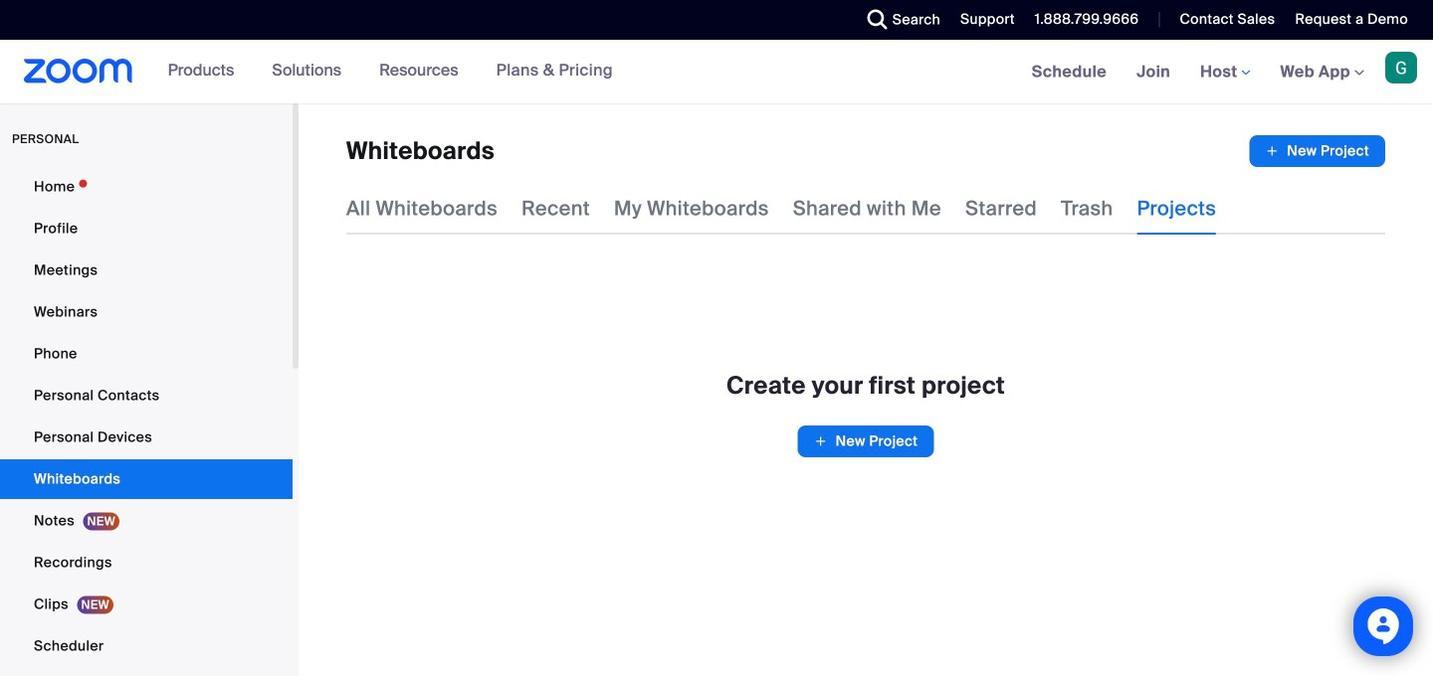 Task type: vqa. For each thing, say whether or not it's contained in the screenshot.
Personal Menu Menu
yes



Task type: describe. For each thing, give the bounding box(es) containing it.
profile picture image
[[1385, 52, 1417, 84]]

add image
[[814, 432, 828, 452]]

personal menu menu
[[0, 167, 293, 677]]



Task type: locate. For each thing, give the bounding box(es) containing it.
add image
[[1265, 141, 1279, 161]]

banner
[[0, 40, 1433, 105]]

tabs of all whiteboard page tab list
[[346, 183, 1216, 235]]

product information navigation
[[153, 40, 628, 103]]

zoom logo image
[[24, 59, 133, 84]]

meetings navigation
[[1017, 40, 1433, 105]]



